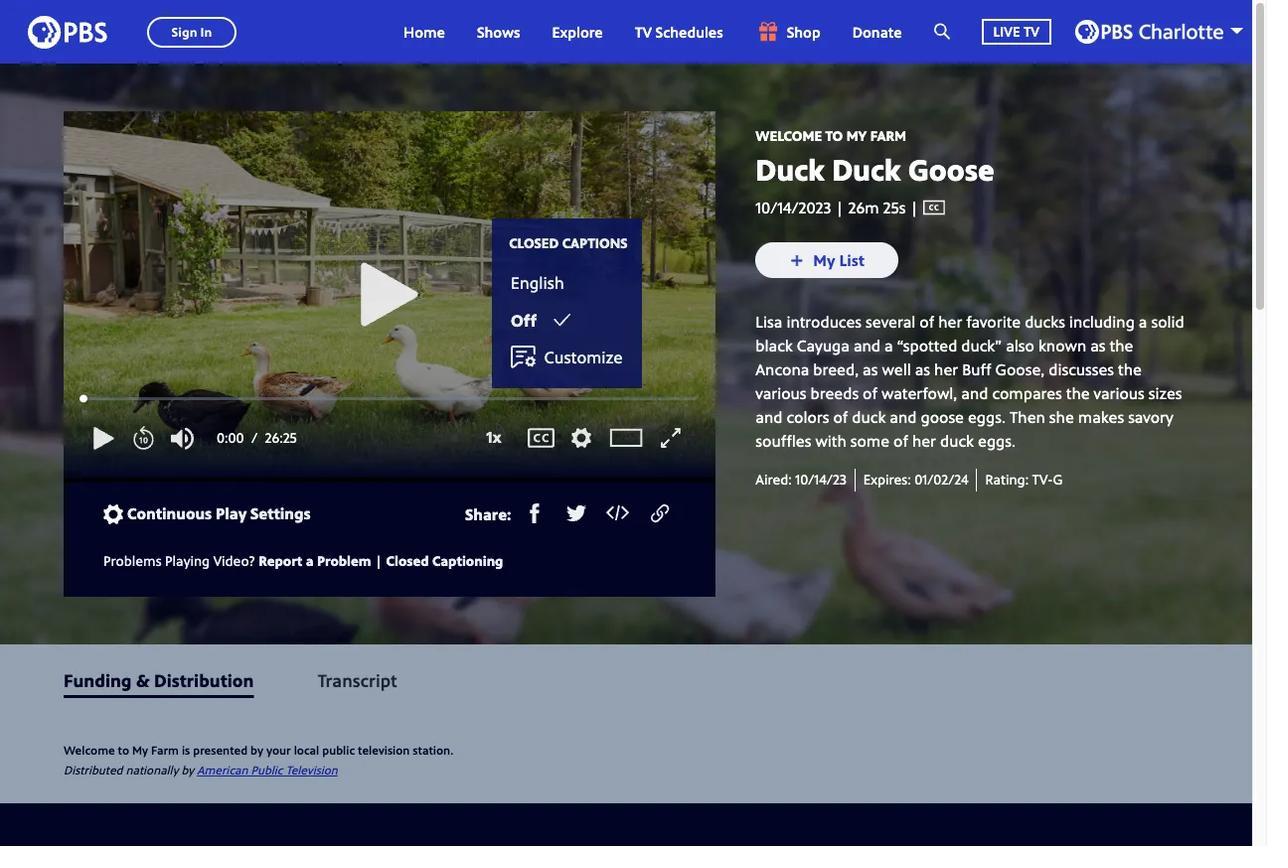 Task type: locate. For each thing, give the bounding box(es) containing it.
0 vertical spatial farm
[[870, 126, 907, 145]]

| left the closed
[[375, 552, 383, 570]]

and down several
[[854, 335, 881, 357]]

home
[[404, 22, 445, 42]]

also
[[1006, 335, 1035, 357]]

well
[[882, 359, 911, 381]]

0 horizontal spatial to
[[118, 743, 129, 759]]

report
[[259, 552, 303, 570]]

my up 26m
[[847, 126, 867, 145]]

twitter image
[[567, 503, 587, 523]]

1 vertical spatial the
[[1118, 359, 1142, 381]]

black
[[756, 335, 793, 357]]

1 horizontal spatial duck
[[940, 431, 974, 453]]

farm inside welcome to my farm is presented by your local public television station. distributed nationally by american public television
[[151, 743, 179, 759]]

welcome inside welcome to my farm duck duck goose
[[756, 126, 822, 145]]

0 horizontal spatial duck
[[852, 407, 886, 429]]

as down including
[[1091, 335, 1106, 357]]

various down the 'ancona'
[[756, 383, 807, 405]]

| right 26m
[[906, 196, 923, 218]]

station.
[[413, 743, 454, 759]]

rating: tv-g
[[986, 471, 1063, 489]]

1 vertical spatial my
[[132, 743, 148, 759]]

eggs. left then on the right of the page
[[968, 407, 1006, 429]]

home link
[[388, 0, 461, 64]]

to up nationally
[[118, 743, 129, 759]]

to inside welcome to my farm duck duck goose
[[826, 126, 843, 145]]

tv
[[1024, 22, 1040, 40], [635, 22, 652, 42]]

1 horizontal spatial to
[[826, 126, 843, 145]]

eggs.
[[968, 407, 1006, 429], [978, 431, 1016, 453]]

0 vertical spatial a
[[1139, 311, 1148, 333]]

is
[[182, 743, 190, 759]]

0 horizontal spatial a
[[306, 552, 314, 570]]

my
[[847, 126, 867, 145], [132, 743, 148, 759]]

as left the well
[[863, 359, 878, 381]]

my up nationally
[[132, 743, 148, 759]]

by down is
[[181, 762, 194, 779]]

farm up 25s
[[870, 126, 907, 145]]

welcome to my farm is presented by your local public television station. distributed nationally by american public television
[[64, 743, 454, 779]]

closed captioning link
[[386, 552, 503, 570]]

eggs. down then on the right of the page
[[978, 431, 1016, 453]]

funding & distribution
[[64, 669, 254, 693]]

to up 10/14/2023 | 26m 25s
[[826, 126, 843, 145]]

duck up 26m
[[832, 149, 901, 190]]

welcome to my farm link
[[756, 126, 907, 145]]

welcome inside welcome to my farm is presented by your local public television station. distributed nationally by american public television
[[64, 743, 115, 759]]

2 vertical spatial the
[[1066, 383, 1090, 405]]

of
[[920, 311, 935, 333], [863, 383, 878, 405], [833, 407, 848, 429], [894, 431, 908, 453]]

welcome up distributed
[[64, 743, 115, 759]]

1 vertical spatial by
[[181, 762, 194, 779]]

expires:
[[864, 471, 911, 489]]

welcome up 10/14/2023
[[756, 126, 822, 145]]

your
[[266, 743, 291, 759]]

facebook image
[[525, 503, 545, 523]]

welcome to my farm duck duck goose
[[756, 126, 995, 190]]

presented
[[193, 743, 248, 759]]

of down breeds
[[833, 407, 848, 429]]

a
[[1139, 311, 1148, 333], [885, 335, 893, 357], [306, 552, 314, 570]]

the down discusses
[[1066, 383, 1090, 405]]

1 horizontal spatial by
[[251, 743, 264, 759]]

continuous
[[127, 503, 212, 525]]

1 vertical spatial welcome
[[64, 743, 115, 759]]

of right some
[[894, 431, 908, 453]]

0 vertical spatial welcome
[[756, 126, 822, 145]]

makes
[[1078, 407, 1124, 429]]

captioning
[[432, 552, 503, 570]]

duck
[[756, 149, 825, 190], [832, 149, 901, 190]]

aired:
[[756, 471, 792, 489]]

shop
[[787, 22, 821, 42]]

transcript
[[318, 669, 397, 693]]

0 horizontal spatial welcome
[[64, 743, 115, 759]]

| left 26m
[[835, 196, 844, 218]]

0 vertical spatial the
[[1110, 335, 1134, 357]]

1 horizontal spatial various
[[1094, 383, 1145, 405]]

1 horizontal spatial duck
[[832, 149, 901, 190]]

0 horizontal spatial duck
[[756, 149, 825, 190]]

farm
[[870, 126, 907, 145], [151, 743, 179, 759]]

0 horizontal spatial various
[[756, 383, 807, 405]]

some
[[851, 431, 890, 453]]

with
[[815, 431, 847, 453]]

1 horizontal spatial welcome
[[756, 126, 822, 145]]

of up "spotted at top right
[[920, 311, 935, 333]]

pbs charlotte image
[[1076, 20, 1224, 44]]

1 vertical spatial farm
[[151, 743, 179, 759]]

the down including
[[1110, 335, 1134, 357]]

to inside welcome to my farm is presented by your local public television station. distributed nationally by american public television
[[118, 743, 129, 759]]

10/14/23
[[795, 471, 847, 489]]

by left your
[[251, 743, 264, 759]]

"spotted
[[897, 335, 958, 357]]

transcript link
[[318, 669, 397, 693]]

2 vertical spatial a
[[306, 552, 314, 570]]

as up the waterfowl,
[[915, 359, 931, 381]]

duck down goose
[[940, 431, 974, 453]]

g
[[1053, 471, 1063, 489]]

1 horizontal spatial farm
[[870, 126, 907, 145]]

0 horizontal spatial my
[[132, 743, 148, 759]]

the right discusses
[[1118, 359, 1142, 381]]

donate
[[853, 22, 902, 42]]

tv left schedules
[[635, 22, 652, 42]]

farm for duck
[[870, 126, 907, 145]]

0 horizontal spatial farm
[[151, 743, 179, 759]]

duck up some
[[852, 407, 886, 429]]

2 horizontal spatial a
[[1139, 311, 1148, 333]]

farm left is
[[151, 743, 179, 759]]

as
[[1091, 335, 1106, 357], [863, 359, 878, 381], [915, 359, 931, 381]]

1 horizontal spatial a
[[885, 335, 893, 357]]

duck
[[852, 407, 886, 429], [940, 431, 974, 453]]

various up 'makes' at the right of page
[[1094, 383, 1145, 405]]

compares
[[992, 383, 1062, 405]]

and
[[854, 335, 881, 357], [962, 383, 988, 405], [756, 407, 783, 429], [890, 407, 917, 429]]

farm inside welcome to my farm duck duck goose
[[870, 126, 907, 145]]

my inside welcome to my farm duck duck goose
[[847, 126, 867, 145]]

tab list
[[0, 645, 1252, 717]]

the
[[1110, 335, 1134, 357], [1118, 359, 1142, 381], [1066, 383, 1090, 405]]

goose,
[[996, 359, 1045, 381]]

a down several
[[885, 335, 893, 357]]

problem
[[317, 552, 371, 570]]

tv right "live"
[[1024, 22, 1040, 40]]

my for duck
[[847, 126, 867, 145]]

expires:         01/02/24
[[864, 471, 969, 489]]

to for duck
[[826, 126, 843, 145]]

her left buff
[[934, 359, 958, 381]]

aired:           10/14/23
[[756, 471, 847, 489]]

her up "spotted at top right
[[939, 311, 963, 333]]

1 vertical spatial a
[[885, 335, 893, 357]]

several
[[866, 311, 916, 333]]

a left solid
[[1139, 311, 1148, 333]]

souffles
[[756, 431, 812, 453]]

duck up 10/14/2023
[[756, 149, 825, 190]]

1 horizontal spatial tv
[[1024, 22, 1040, 40]]

solid
[[1151, 311, 1185, 333]]

pbs image
[[28, 9, 107, 54]]

lisa introduces several of her favorite ducks including a solid black cayuga and a "spotted duck" also known as the ancona breed, as well as her buff goose, discusses the various breeds of waterfowl, and compares the various sizes and colors of duck and goose eggs. then she makes savory souffles with some of her duck eggs.
[[756, 311, 1185, 453]]

1 vertical spatial to
[[118, 743, 129, 759]]

duck"
[[962, 335, 1002, 357]]

by
[[251, 743, 264, 759], [181, 762, 194, 779]]

and down the waterfowl,
[[890, 407, 917, 429]]

0 vertical spatial my
[[847, 126, 867, 145]]

my inside welcome to my farm is presented by your local public television station. distributed nationally by american public television
[[132, 743, 148, 759]]

1 horizontal spatial my
[[847, 126, 867, 145]]

a right report
[[306, 552, 314, 570]]

her down goose
[[912, 431, 936, 453]]

welcome
[[756, 126, 822, 145], [64, 743, 115, 759]]

0 vertical spatial to
[[826, 126, 843, 145]]

0 vertical spatial her
[[939, 311, 963, 333]]

0 vertical spatial duck
[[852, 407, 886, 429]]



Task type: describe. For each thing, give the bounding box(es) containing it.
ancona
[[756, 359, 809, 381]]

2 duck from the left
[[832, 149, 901, 190]]

welcome for duck
[[756, 126, 822, 145]]

television
[[286, 762, 338, 779]]

01/02/24
[[915, 471, 969, 489]]

breeds
[[811, 383, 859, 405]]

discusses
[[1049, 359, 1114, 381]]

1 various from the left
[[756, 383, 807, 405]]

0 horizontal spatial |
[[375, 552, 383, 570]]

my for is
[[132, 743, 148, 759]]

1 duck from the left
[[756, 149, 825, 190]]

tv schedules
[[635, 22, 723, 42]]

10/14/2023 | 26m 25s
[[756, 196, 906, 218]]

tv-
[[1032, 471, 1053, 489]]

goose
[[908, 149, 995, 190]]

colors
[[787, 407, 829, 429]]

26m
[[848, 196, 879, 218]]

funding & distribution tab panel
[[0, 717, 1252, 804]]

1 vertical spatial duck
[[940, 431, 974, 453]]

report a problem button
[[259, 549, 371, 574]]

0 horizontal spatial tv
[[635, 22, 652, 42]]

play
[[216, 503, 247, 525]]

0 vertical spatial eggs.
[[968, 407, 1006, 429]]

0 horizontal spatial as
[[863, 359, 878, 381]]

waterfowl,
[[882, 383, 958, 405]]

live tv link
[[966, 0, 1068, 64]]

lisa
[[756, 311, 783, 333]]

0 vertical spatial by
[[251, 743, 264, 759]]

cayuga
[[797, 335, 850, 357]]

favorite
[[966, 311, 1021, 333]]

rating:
[[986, 471, 1029, 489]]

2 horizontal spatial |
[[906, 196, 923, 218]]

continuous play settings
[[127, 503, 311, 525]]

problems playing video? report a problem | closed captioning
[[103, 552, 503, 570]]

shop link
[[739, 0, 837, 64]]

public
[[251, 762, 283, 779]]

1 horizontal spatial as
[[915, 359, 931, 381]]

she
[[1050, 407, 1074, 429]]

explore
[[552, 22, 603, 42]]

playing
[[165, 552, 210, 570]]

&
[[136, 669, 150, 693]]

goose
[[921, 407, 964, 429]]

known
[[1039, 335, 1087, 357]]

farm for presented
[[151, 743, 179, 759]]

funding & distribution link
[[64, 669, 254, 693]]

nationally
[[126, 762, 178, 779]]

tv schedules link
[[619, 0, 739, 64]]

2 horizontal spatial as
[[1091, 335, 1106, 357]]

shows
[[477, 22, 520, 42]]

american public television link
[[197, 762, 338, 779]]

introduces
[[787, 311, 862, 333]]

live tv
[[994, 22, 1040, 40]]

savory
[[1128, 407, 1174, 429]]

local
[[294, 743, 319, 759]]

1 vertical spatial her
[[934, 359, 958, 381]]

tab list containing funding & distribution
[[0, 645, 1252, 717]]

distributed
[[64, 762, 123, 779]]

video?
[[213, 552, 255, 570]]

shows link
[[461, 0, 536, 64]]

live
[[994, 22, 1020, 40]]

explore link
[[536, 0, 619, 64]]

share:
[[465, 503, 511, 525]]

10/14/2023
[[756, 196, 831, 218]]

sizes
[[1149, 383, 1182, 405]]

closed
[[386, 552, 429, 570]]

25s
[[883, 196, 906, 218]]

welcome for is
[[64, 743, 115, 759]]

television
[[358, 743, 410, 759]]

breed,
[[813, 359, 859, 381]]

then
[[1010, 407, 1046, 429]]

1 vertical spatial eggs.
[[978, 431, 1016, 453]]

public
[[322, 743, 355, 759]]

of right breeds
[[863, 383, 878, 405]]

and up souffles
[[756, 407, 783, 429]]

ducks
[[1025, 311, 1065, 333]]

problems
[[103, 552, 162, 570]]

and down buff
[[962, 383, 988, 405]]

0 horizontal spatial by
[[181, 762, 194, 779]]

2 various from the left
[[1094, 383, 1145, 405]]

1 horizontal spatial |
[[835, 196, 844, 218]]

search image
[[934, 22, 950, 41]]

american
[[197, 762, 248, 779]]

2 vertical spatial her
[[912, 431, 936, 453]]

including
[[1069, 311, 1135, 333]]

distribution
[[154, 669, 254, 693]]

schedules
[[656, 22, 723, 42]]

to for is
[[118, 743, 129, 759]]

buff
[[962, 359, 992, 381]]

settings
[[250, 503, 311, 525]]

donate link
[[837, 0, 918, 64]]



Task type: vqa. For each thing, say whether or not it's contained in the screenshot.
American Public Television "link"
yes



